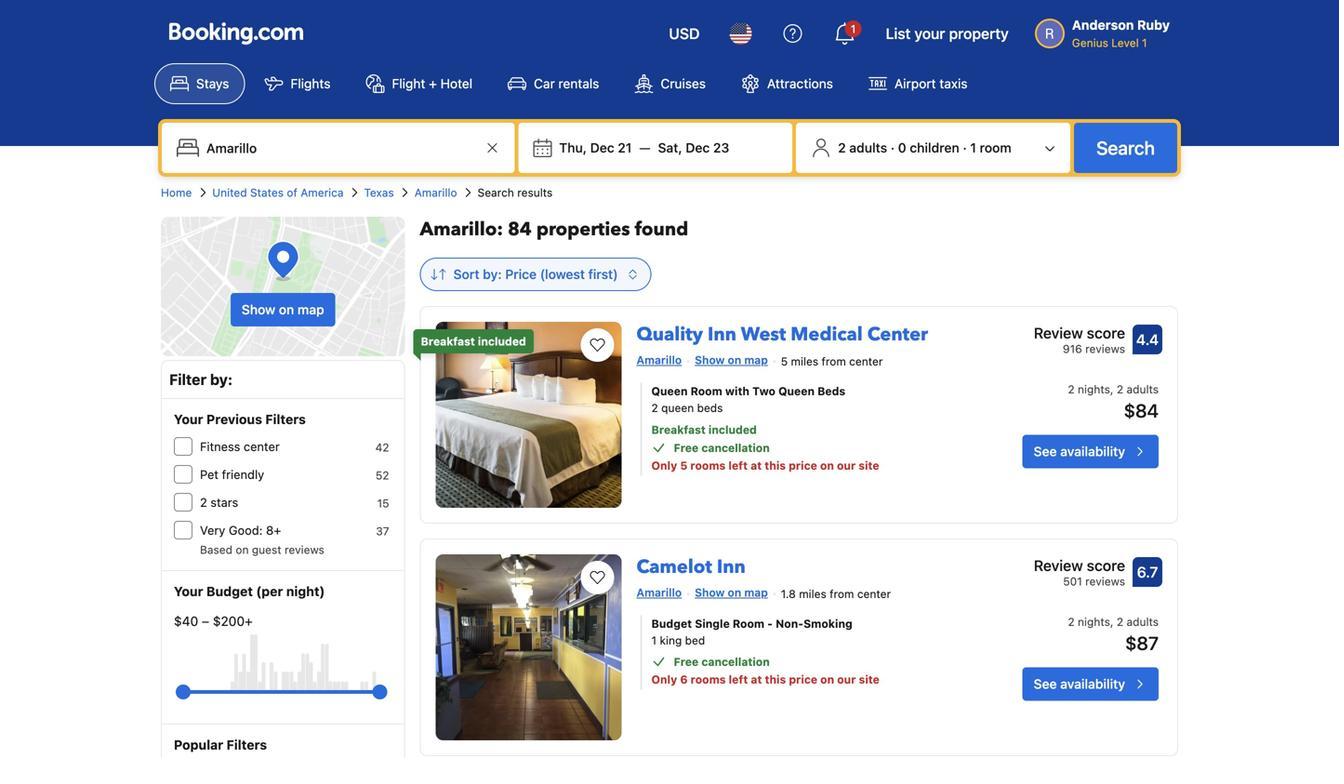 Task type: vqa. For each thing, say whether or not it's contained in the screenshot.
Hand
no



Task type: describe. For each thing, give the bounding box(es) containing it.
inn for camelot
[[717, 554, 746, 580]]

your previous filters
[[174, 412, 306, 427]]

camelot
[[637, 554, 712, 580]]

search for search
[[1097, 137, 1155, 159]]

only 5 rooms left at this price on our site
[[652, 459, 880, 472]]

price for only 5 rooms left at this price on our site
[[789, 459, 818, 472]]

rentals
[[559, 76, 599, 91]]

airport taxis
[[895, 76, 968, 91]]

flights link
[[249, 63, 346, 104]]

popular filters
[[174, 737, 267, 753]]

adults for camelot inn
[[1127, 615, 1159, 628]]

airport taxis link
[[853, 63, 984, 104]]

from for quality inn west medical center
[[822, 355, 846, 368]]

bed
[[685, 634, 705, 647]]

2 nights , 2 adults $84
[[1068, 383, 1159, 421]]

quality
[[637, 322, 703, 347]]

1 dec from the left
[[590, 140, 615, 155]]

see availability for camelot inn
[[1034, 676, 1126, 691]]

score for camelot inn
[[1087, 557, 1126, 574]]

stays
[[196, 76, 229, 91]]

show on map button
[[231, 293, 336, 327]]

2 for 2 nights , 2 adults $87
[[1068, 615, 1075, 628]]

0
[[898, 140, 907, 155]]

children
[[910, 140, 960, 155]]

search for search results
[[478, 186, 514, 199]]

based
[[200, 543, 233, 556]]

map for quality inn west medical center
[[745, 353, 768, 367]]

$40
[[174, 613, 198, 629]]

miles for quality inn west medical center
[[791, 355, 819, 368]]

see for quality inn west medical center
[[1034, 444, 1057, 459]]

property
[[949, 25, 1009, 42]]

21
[[618, 140, 632, 155]]

list
[[886, 25, 911, 42]]

camelot inn
[[637, 554, 746, 580]]

2 free from the top
[[674, 655, 699, 668]]

6.7
[[1137, 563, 1158, 581]]

found
[[635, 217, 689, 242]]

0 vertical spatial breakfast
[[421, 335, 475, 348]]

2 cancellation from the top
[[702, 655, 770, 668]]

medical
[[791, 322, 863, 347]]

home link
[[161, 184, 192, 201]]

budget inside budget single room - non-smoking link
[[652, 617, 692, 630]]

flights
[[291, 76, 331, 91]]

genius
[[1072, 36, 1109, 49]]

fitness center
[[200, 440, 280, 453]]

1.8 miles from center
[[781, 587, 891, 600]]

map for camelot inn
[[745, 586, 768, 599]]

reviews for quality inn west medical center
[[1086, 342, 1126, 355]]

2 queen from the left
[[779, 385, 815, 398]]

$200+
[[213, 613, 253, 629]]

see availability link for quality inn west medical center
[[1023, 435, 1159, 468]]

review score 501 reviews
[[1034, 557, 1126, 588]]

filter by:
[[169, 371, 233, 388]]

this for 6
[[765, 673, 786, 686]]

see availability for quality inn west medical center
[[1034, 444, 1126, 459]]

car
[[534, 76, 555, 91]]

1.8
[[781, 587, 796, 600]]

501
[[1063, 575, 1083, 588]]

only for only 6 rooms left at this price on our site
[[652, 673, 677, 686]]

0 horizontal spatial budget
[[206, 584, 253, 599]]

amarillo for camelot
[[637, 586, 682, 599]]

beds
[[818, 385, 846, 398]]

–
[[202, 613, 209, 629]]

thu,
[[559, 140, 587, 155]]

6
[[680, 673, 688, 686]]

by: for sort
[[483, 267, 502, 282]]

42
[[375, 441, 389, 454]]

two
[[753, 385, 776, 398]]

united states of america
[[212, 186, 344, 199]]

filter
[[169, 371, 207, 388]]

search button
[[1074, 123, 1178, 173]]

0 vertical spatial room
[[691, 385, 723, 398]]

hotel
[[441, 76, 473, 91]]

2 free cancellation from the top
[[674, 655, 770, 668]]

search results
[[478, 186, 553, 199]]

fitness
[[200, 440, 240, 453]]

1 king bed
[[652, 634, 705, 647]]

84
[[508, 217, 532, 242]]

916
[[1063, 342, 1083, 355]]

search results updated. amarillo: 84 properties found. element
[[420, 217, 1179, 243]]

single
[[695, 617, 730, 630]]

site for only 5 rooms left at this price on our site
[[859, 459, 880, 472]]

1 inside anderson ruby genius level 1
[[1142, 36, 1148, 49]]

score for quality inn west medical center
[[1087, 324, 1126, 342]]

your budget (per night)
[[174, 584, 325, 599]]

site for only 6 rooms left at this price on our site
[[859, 673, 880, 686]]

flight
[[392, 76, 426, 91]]

room
[[980, 140, 1012, 155]]

quality inn west medical center
[[637, 322, 928, 347]]

queen room with two queen beds
[[652, 385, 846, 398]]

2 adults · 0 children · 1 room button
[[804, 130, 1063, 166]]

states
[[250, 186, 284, 199]]

availability for camelot inn
[[1061, 676, 1126, 691]]

—
[[639, 140, 651, 155]]

first)
[[589, 267, 618, 282]]

sort by: price (lowest first)
[[454, 267, 618, 282]]

review score element for quality inn west medical center
[[1034, 322, 1126, 344]]

only 6 rooms left at this price on our site
[[652, 673, 880, 686]]

camelot inn link
[[637, 547, 746, 580]]

list your property link
[[875, 11, 1020, 56]]

adults inside dropdown button
[[850, 140, 888, 155]]

of
[[287, 186, 298, 199]]

see for camelot inn
[[1034, 676, 1057, 691]]

non-
[[776, 617, 804, 630]]

based on guest reviews
[[200, 543, 325, 556]]

sat,
[[658, 140, 682, 155]]

united states of america link
[[212, 184, 344, 201]]

0 vertical spatial amarillo
[[415, 186, 457, 199]]

review for quality inn west medical center
[[1034, 324, 1083, 342]]

15
[[377, 497, 389, 510]]

2 queen beds breakfast included
[[652, 401, 757, 436]]

your for your budget (per night)
[[174, 584, 203, 599]]

review score 916 reviews
[[1034, 324, 1126, 355]]

list your property
[[886, 25, 1009, 42]]

our for only 6 rooms left at this price on our site
[[837, 673, 856, 686]]

properties
[[537, 217, 630, 242]]

1 · from the left
[[891, 140, 895, 155]]

2 stars
[[200, 495, 238, 509]]

king
[[660, 634, 682, 647]]

1 left king
[[652, 634, 657, 647]]

thu, dec 21 — sat, dec 23
[[559, 140, 730, 155]]



Task type: locate. For each thing, give the bounding box(es) containing it.
2 review from the top
[[1034, 557, 1083, 574]]

1 horizontal spatial ·
[[963, 140, 967, 155]]

center for quality inn west medical center
[[849, 355, 883, 368]]

score inside review score 916 reviews
[[1087, 324, 1126, 342]]

pet friendly
[[200, 467, 264, 481]]

at down budget single room - non-smoking
[[751, 673, 762, 686]]

2 for 2 stars
[[200, 495, 207, 509]]

score left 4.4
[[1087, 324, 1126, 342]]

united
[[212, 186, 247, 199]]

left
[[729, 459, 748, 472], [729, 673, 748, 686]]

breakfast
[[421, 335, 475, 348], [652, 423, 706, 436]]

2 vertical spatial amarillo
[[637, 586, 682, 599]]

1 vertical spatial see availability link
[[1023, 667, 1159, 701]]

score left scored 6.7 element
[[1087, 557, 1126, 574]]

1 vertical spatial review score element
[[1034, 554, 1126, 577]]

0 vertical spatial from
[[822, 355, 846, 368]]

2 score from the top
[[1087, 557, 1126, 574]]

queen room with two queen beds link
[[652, 383, 966, 399]]

2 for 2 nights , 2 adults $84
[[1068, 383, 1075, 396]]

2 vertical spatial reviews
[[1086, 575, 1126, 588]]

1 vertical spatial included
[[709, 423, 757, 436]]

(per
[[256, 584, 283, 599]]

results
[[517, 186, 553, 199]]

1 rooms from the top
[[691, 459, 726, 472]]

adults up $87
[[1127, 615, 1159, 628]]

0 vertical spatial nights
[[1078, 383, 1111, 396]]

amarillo
[[415, 186, 457, 199], [637, 353, 682, 367], [637, 586, 682, 599]]

rooms right "6"
[[691, 673, 726, 686]]

see availability link
[[1023, 435, 1159, 468], [1023, 667, 1159, 701]]

see availability down 2 nights , 2 adults $87
[[1034, 676, 1126, 691]]

quality inn west medical center image
[[436, 322, 622, 508]]

see availability down 2 nights , 2 adults $84
[[1034, 444, 1126, 459]]

0 horizontal spatial queen
[[652, 385, 688, 398]]

review score element
[[1034, 322, 1126, 344], [1034, 554, 1126, 577]]

1 vertical spatial search
[[478, 186, 514, 199]]

1 site from the top
[[859, 459, 880, 472]]

adults left 0
[[850, 140, 888, 155]]

0 vertical spatial site
[[859, 459, 880, 472]]

0 vertical spatial free
[[674, 441, 699, 454]]

flight + hotel link
[[350, 63, 488, 104]]

0 vertical spatial rooms
[[691, 459, 726, 472]]

0 vertical spatial miles
[[791, 355, 819, 368]]

, inside 2 nights , 2 adults $87
[[1111, 615, 1114, 628]]

at
[[751, 459, 762, 472], [751, 673, 762, 686]]

1 vertical spatial by:
[[210, 371, 233, 388]]

1 at from the top
[[751, 459, 762, 472]]

$40 – $200+
[[174, 613, 253, 629]]

budget up king
[[652, 617, 692, 630]]

2 site from the top
[[859, 673, 880, 686]]

price down the queen room with two queen beds link
[[789, 459, 818, 472]]

0 vertical spatial filters
[[265, 412, 306, 427]]

see
[[1034, 444, 1057, 459], [1034, 676, 1057, 691]]

review for camelot inn
[[1034, 557, 1083, 574]]

filters right previous
[[265, 412, 306, 427]]

(lowest
[[540, 267, 585, 282]]

very good: 8+
[[200, 523, 281, 537]]

2 rooms from the top
[[691, 673, 726, 686]]

1 vertical spatial left
[[729, 673, 748, 686]]

0 vertical spatial see
[[1034, 444, 1057, 459]]

0 vertical spatial 5
[[781, 355, 788, 368]]

reviews right guest
[[285, 543, 325, 556]]

1 vertical spatial this
[[765, 673, 786, 686]]

1 left room
[[971, 140, 977, 155]]

2 your from the top
[[174, 584, 203, 599]]

0 vertical spatial only
[[652, 459, 677, 472]]

breakfast down the sort
[[421, 335, 475, 348]]

1 left from the top
[[729, 459, 748, 472]]

0 vertical spatial free cancellation
[[674, 441, 770, 454]]

left right "6"
[[729, 673, 748, 686]]

nights down 501
[[1078, 615, 1111, 628]]

1 vertical spatial map
[[745, 353, 768, 367]]

1 see availability link from the top
[[1023, 435, 1159, 468]]

cruises
[[661, 76, 706, 91]]

1 vertical spatial nights
[[1078, 615, 1111, 628]]

with
[[725, 385, 750, 398]]

stars
[[211, 495, 238, 509]]

1 vertical spatial budget
[[652, 617, 692, 630]]

guest
[[252, 543, 281, 556]]

reviews inside review score 916 reviews
[[1086, 342, 1126, 355]]

adults inside 2 nights , 2 adults $87
[[1127, 615, 1159, 628]]

0 vertical spatial this
[[765, 459, 786, 472]]

flight + hotel
[[392, 76, 473, 91]]

adults for quality inn west medical center
[[1127, 383, 1159, 396]]

1 vertical spatial free
[[674, 655, 699, 668]]

see availability
[[1034, 444, 1126, 459], [1034, 676, 1126, 691]]

0 vertical spatial our
[[837, 459, 856, 472]]

2 at from the top
[[751, 673, 762, 686]]

only left "6"
[[652, 673, 677, 686]]

inn right 'camelot'
[[717, 554, 746, 580]]

map
[[298, 302, 324, 317], [745, 353, 768, 367], [745, 586, 768, 599]]

5 down quality inn west medical center
[[781, 355, 788, 368]]

, inside 2 nights , 2 adults $84
[[1111, 383, 1114, 396]]

1 see from the top
[[1034, 444, 1057, 459]]

1 left list
[[851, 22, 856, 35]]

camelot inn image
[[436, 554, 622, 740]]

1 inside dropdown button
[[971, 140, 977, 155]]

2 see availability link from the top
[[1023, 667, 1159, 701]]

amarillo:
[[420, 217, 503, 242]]

group
[[183, 677, 380, 707]]

show on map for quality inn west medical center
[[695, 353, 768, 367]]

by: for filter
[[210, 371, 233, 388]]

0 vertical spatial review
[[1034, 324, 1083, 342]]

· left 0
[[891, 140, 895, 155]]

cancellation up the only 6 rooms left at this price on our site
[[702, 655, 770, 668]]

0 vertical spatial availability
[[1061, 444, 1126, 459]]

0 vertical spatial reviews
[[1086, 342, 1126, 355]]

amarillo down quality
[[637, 353, 682, 367]]

, for camelot inn
[[1111, 615, 1114, 628]]

score inside review score 501 reviews
[[1087, 557, 1126, 574]]

0 vertical spatial at
[[751, 459, 762, 472]]

amarillo: 84 properties found
[[420, 217, 689, 242]]

0 horizontal spatial dec
[[590, 140, 615, 155]]

home
[[161, 186, 192, 199]]

1 horizontal spatial 5
[[781, 355, 788, 368]]

reviews for camelot inn
[[1086, 575, 1126, 588]]

budget
[[206, 584, 253, 599], [652, 617, 692, 630]]

1 , from the top
[[1111, 383, 1114, 396]]

your account menu anderson ruby genius level 1 element
[[1035, 8, 1178, 51]]

miles for camelot inn
[[799, 587, 827, 600]]

4.4
[[1137, 331, 1159, 348]]

0 horizontal spatial ·
[[891, 140, 895, 155]]

see availability link down 2 nights , 2 adults $84
[[1023, 435, 1159, 468]]

search
[[1097, 137, 1155, 159], [478, 186, 514, 199]]

dec left 21
[[590, 140, 615, 155]]

included down 'beds'
[[709, 423, 757, 436]]

0 vertical spatial by:
[[483, 267, 502, 282]]

queen
[[662, 401, 694, 414]]

0 vertical spatial show
[[242, 302, 275, 317]]

1 nights from the top
[[1078, 383, 1111, 396]]

show for quality
[[695, 353, 725, 367]]

price for only 6 rooms left at this price on our site
[[789, 673, 818, 686]]

availability down 2 nights , 2 adults $84
[[1061, 444, 1126, 459]]

1 vertical spatial at
[[751, 673, 762, 686]]

thu, dec 21 button
[[552, 131, 639, 165]]

1 horizontal spatial included
[[709, 423, 757, 436]]

1 cancellation from the top
[[702, 441, 770, 454]]

free down 2 queen beds breakfast included
[[674, 441, 699, 454]]

review score element left scored 4.4 element
[[1034, 322, 1126, 344]]

sat, dec 23 button
[[651, 131, 737, 165]]

1 vertical spatial center
[[244, 440, 280, 453]]

0 horizontal spatial breakfast
[[421, 335, 475, 348]]

america
[[301, 186, 344, 199]]

adults up $84
[[1127, 383, 1159, 396]]

inn left "west"
[[708, 322, 737, 347]]

this for 5
[[765, 459, 786, 472]]

0 horizontal spatial included
[[478, 335, 526, 348]]

amarillo for quality
[[637, 353, 682, 367]]

miles
[[791, 355, 819, 368], [799, 587, 827, 600]]

see availability link down 2 nights , 2 adults $87
[[1023, 667, 1159, 701]]

1 price from the top
[[789, 459, 818, 472]]

1 review from the top
[[1034, 324, 1083, 342]]

0 vertical spatial ,
[[1111, 383, 1114, 396]]

rooms for 5
[[691, 459, 726, 472]]

nights inside 2 nights , 2 adults $87
[[1078, 615, 1111, 628]]

0 vertical spatial your
[[174, 412, 203, 427]]

review inside review score 501 reviews
[[1034, 557, 1083, 574]]

map inside button
[[298, 302, 324, 317]]

1 button
[[823, 11, 867, 56]]

show on map
[[242, 302, 324, 317], [695, 353, 768, 367], [695, 586, 768, 599]]

left down 2 queen beds breakfast included
[[729, 459, 748, 472]]

1 your from the top
[[174, 412, 203, 427]]

scored 6.7 element
[[1133, 557, 1163, 587]]

1 horizontal spatial dec
[[686, 140, 710, 155]]

nights down 916
[[1078, 383, 1111, 396]]

2 , from the top
[[1111, 615, 1114, 628]]

1 horizontal spatial budget
[[652, 617, 692, 630]]

sort
[[454, 267, 480, 282]]

0 vertical spatial cancellation
[[702, 441, 770, 454]]

center up budget single room - non-smoking link
[[858, 587, 891, 600]]

at down 2 queen beds breakfast included
[[751, 459, 762, 472]]

1 vertical spatial show on map
[[695, 353, 768, 367]]

nights for camelot inn
[[1078, 615, 1111, 628]]

1 queen from the left
[[652, 385, 688, 398]]

0 vertical spatial search
[[1097, 137, 1155, 159]]

miles up the queen room with two queen beds link
[[791, 355, 819, 368]]

0 horizontal spatial room
[[691, 385, 723, 398]]

on inside button
[[279, 302, 294, 317]]

center up friendly
[[244, 440, 280, 453]]

1 free cancellation from the top
[[674, 441, 770, 454]]

miles right 1.8
[[799, 587, 827, 600]]

2 vertical spatial adults
[[1127, 615, 1159, 628]]

, down review score 501 reviews at the bottom of page
[[1111, 615, 1114, 628]]

2 see availability from the top
[[1034, 676, 1126, 691]]

budget single room - non-smoking
[[652, 617, 853, 630]]

2 for 2 adults · 0 children · 1 room
[[838, 140, 846, 155]]

1 vertical spatial show
[[695, 353, 725, 367]]

budget up $200+ on the bottom left of page
[[206, 584, 253, 599]]

1 vertical spatial review
[[1034, 557, 1083, 574]]

night)
[[286, 584, 325, 599]]

good:
[[229, 523, 263, 537]]

from up "smoking"
[[830, 587, 854, 600]]

1 vertical spatial 5
[[680, 459, 688, 472]]

0 vertical spatial score
[[1087, 324, 1126, 342]]

scored 4.4 element
[[1133, 325, 1163, 354]]

2 left from the top
[[729, 673, 748, 686]]

availability for quality inn west medical center
[[1061, 444, 1126, 459]]

review up 916
[[1034, 324, 1083, 342]]

amarillo link
[[415, 184, 457, 201]]

0 horizontal spatial 5
[[680, 459, 688, 472]]

nights for quality inn west medical center
[[1078, 383, 1111, 396]]

at for 6
[[751, 673, 762, 686]]

included inside 2 queen beds breakfast included
[[709, 423, 757, 436]]

1 vertical spatial see availability
[[1034, 676, 1126, 691]]

review
[[1034, 324, 1083, 342], [1034, 557, 1083, 574]]

inn for quality
[[708, 322, 737, 347]]

2 availability from the top
[[1061, 676, 1126, 691]]

show inside button
[[242, 302, 275, 317]]

2 vertical spatial map
[[745, 586, 768, 599]]

0 vertical spatial see availability link
[[1023, 435, 1159, 468]]

1 vertical spatial adults
[[1127, 383, 1159, 396]]

0 vertical spatial center
[[849, 355, 883, 368]]

1 vertical spatial miles
[[799, 587, 827, 600]]

show on map for camelot inn
[[695, 586, 768, 599]]

2 review score element from the top
[[1034, 554, 1126, 577]]

our
[[837, 459, 856, 472], [837, 673, 856, 686]]

2 price from the top
[[789, 673, 818, 686]]

0 horizontal spatial by:
[[210, 371, 233, 388]]

left for 6
[[729, 673, 748, 686]]

see availability link for camelot inn
[[1023, 667, 1159, 701]]

1 right level
[[1142, 36, 1148, 49]]

rooms for 6
[[691, 673, 726, 686]]

1 free from the top
[[674, 441, 699, 454]]

review score element for camelot inn
[[1034, 554, 1126, 577]]

breakfast down queen
[[652, 423, 706, 436]]

23
[[713, 140, 730, 155]]

left for 5
[[729, 459, 748, 472]]

our down beds
[[837, 459, 856, 472]]

very
[[200, 523, 225, 537]]

availability down 2 nights , 2 adults $87
[[1061, 676, 1126, 691]]

1 horizontal spatial room
[[733, 617, 765, 630]]

center
[[868, 322, 928, 347]]

room up 'beds'
[[691, 385, 723, 398]]

1 horizontal spatial breakfast
[[652, 423, 706, 436]]

friendly
[[222, 467, 264, 481]]

0 vertical spatial adults
[[850, 140, 888, 155]]

on
[[279, 302, 294, 317], [728, 353, 742, 367], [820, 459, 834, 472], [236, 543, 249, 556], [728, 586, 742, 599], [821, 673, 835, 686]]

2 nights from the top
[[1078, 615, 1111, 628]]

1 vertical spatial your
[[174, 584, 203, 599]]

1 vertical spatial only
[[652, 673, 677, 686]]

0 vertical spatial map
[[298, 302, 324, 317]]

search inside button
[[1097, 137, 1155, 159]]

2 only from the top
[[652, 673, 677, 686]]

review inside review score 916 reviews
[[1034, 324, 1083, 342]]

queen right "two"
[[779, 385, 815, 398]]

only down queen
[[652, 459, 677, 472]]

1 horizontal spatial queen
[[779, 385, 815, 398]]

attractions link
[[726, 63, 849, 104]]

0 horizontal spatial search
[[478, 186, 514, 199]]

our down "smoking"
[[837, 673, 856, 686]]

from for camelot inn
[[830, 587, 854, 600]]

1 see availability from the top
[[1034, 444, 1126, 459]]

1 review score element from the top
[[1034, 322, 1126, 344]]

2 vertical spatial show on map
[[695, 586, 768, 599]]

reviews right 916
[[1086, 342, 1126, 355]]

nights inside 2 nights , 2 adults $84
[[1078, 383, 1111, 396]]

price down budget single room - non-smoking link
[[789, 673, 818, 686]]

by: right filter
[[210, 371, 233, 388]]

2 vertical spatial show
[[695, 586, 725, 599]]

breakfast inside 2 queen beds breakfast included
[[652, 423, 706, 436]]

2 · from the left
[[963, 140, 967, 155]]

0 vertical spatial budget
[[206, 584, 253, 599]]

$84
[[1124, 399, 1159, 421]]

west
[[741, 322, 786, 347]]

free cancellation down 2 queen beds breakfast included
[[674, 441, 770, 454]]

show on map inside button
[[242, 302, 324, 317]]

1 vertical spatial free cancellation
[[674, 655, 770, 668]]

price
[[505, 267, 537, 282]]

1 vertical spatial filters
[[227, 737, 267, 753]]

· right children at top
[[963, 140, 967, 155]]

free cancellation down bed
[[674, 655, 770, 668]]

1 inside "dropdown button"
[[851, 22, 856, 35]]

1 vertical spatial see
[[1034, 676, 1057, 691]]

2 inside 2 queen beds breakfast included
[[652, 401, 658, 414]]

reviews inside review score 501 reviews
[[1086, 575, 1126, 588]]

5 down 2 queen beds breakfast included
[[680, 459, 688, 472]]

from down the medical
[[822, 355, 846, 368]]

your up $40
[[174, 584, 203, 599]]

0 vertical spatial price
[[789, 459, 818, 472]]

show for camelot
[[695, 586, 725, 599]]

amarillo down 'camelot'
[[637, 586, 682, 599]]

, for quality inn west medical center
[[1111, 383, 1114, 396]]

included down price
[[478, 335, 526, 348]]

1 vertical spatial site
[[859, 673, 880, 686]]

room left -
[[733, 617, 765, 630]]

1 vertical spatial inn
[[717, 554, 746, 580]]

adults inside 2 nights , 2 adults $84
[[1127, 383, 1159, 396]]

1 vertical spatial cancellation
[[702, 655, 770, 668]]

center down center
[[849, 355, 883, 368]]

1 availability from the top
[[1061, 444, 1126, 459]]

inn inside 'link'
[[717, 554, 746, 580]]

1 only from the top
[[652, 459, 677, 472]]

0 vertical spatial included
[[478, 335, 526, 348]]

1 vertical spatial from
[[830, 587, 854, 600]]

airport
[[895, 76, 936, 91]]

1 score from the top
[[1087, 324, 1126, 342]]

1 vertical spatial amarillo
[[637, 353, 682, 367]]

, down review score 916 reviews
[[1111, 383, 1114, 396]]

amarillo up amarillo:
[[415, 186, 457, 199]]

0 vertical spatial show on map
[[242, 302, 324, 317]]

free
[[674, 441, 699, 454], [674, 655, 699, 668]]

by: right the sort
[[483, 267, 502, 282]]

booking.com image
[[169, 22, 303, 45]]

1 vertical spatial ,
[[1111, 615, 1114, 628]]

your
[[915, 25, 946, 42]]

review score element left the 6.7
[[1034, 554, 1126, 577]]

reviews right 501
[[1086, 575, 1126, 588]]

smoking
[[804, 617, 853, 630]]

free up "6"
[[674, 655, 699, 668]]

+
[[429, 76, 437, 91]]

car rentals link
[[492, 63, 615, 104]]

queen up queen
[[652, 385, 688, 398]]

2 inside "2 adults · 0 children · 1 room" dropdown button
[[838, 140, 846, 155]]

dec left 23
[[686, 140, 710, 155]]

1 this from the top
[[765, 459, 786, 472]]

2
[[838, 140, 846, 155], [1068, 383, 1075, 396], [1117, 383, 1124, 396], [652, 401, 658, 414], [200, 495, 207, 509], [1068, 615, 1075, 628], [1117, 615, 1124, 628]]

2 see from the top
[[1034, 676, 1057, 691]]

this down "two"
[[765, 459, 786, 472]]

2 this from the top
[[765, 673, 786, 686]]

8+
[[266, 523, 281, 537]]

adults
[[850, 140, 888, 155], [1127, 383, 1159, 396], [1127, 615, 1159, 628]]

usd button
[[658, 11, 711, 56]]

review up 501
[[1034, 557, 1083, 574]]

room
[[691, 385, 723, 398], [733, 617, 765, 630]]

1 vertical spatial score
[[1087, 557, 1126, 574]]

0 vertical spatial left
[[729, 459, 748, 472]]

cancellation up only 5 rooms left at this price on our site
[[702, 441, 770, 454]]

our for only 5 rooms left at this price on our site
[[837, 459, 856, 472]]

cruises link
[[619, 63, 722, 104]]

1 vertical spatial our
[[837, 673, 856, 686]]

only for only 5 rooms left at this price on our site
[[652, 459, 677, 472]]

1 vertical spatial rooms
[[691, 673, 726, 686]]

this down -
[[765, 673, 786, 686]]

2 dec from the left
[[686, 140, 710, 155]]

1 vertical spatial availability
[[1061, 676, 1126, 691]]

filters right popular on the left bottom
[[227, 737, 267, 753]]

2 for 2 queen beds breakfast included
[[652, 401, 658, 414]]

at for 5
[[751, 459, 762, 472]]

1 vertical spatial room
[[733, 617, 765, 630]]

5 miles from center
[[781, 355, 883, 368]]

reviews
[[1086, 342, 1126, 355], [285, 543, 325, 556], [1086, 575, 1126, 588]]

0 vertical spatial inn
[[708, 322, 737, 347]]

rooms down 2 queen beds breakfast included
[[691, 459, 726, 472]]

1 horizontal spatial by:
[[483, 267, 502, 282]]

anderson ruby genius level 1
[[1072, 17, 1170, 49]]

your for your previous filters
[[174, 412, 203, 427]]

1 vertical spatial price
[[789, 673, 818, 686]]

Where are you going? field
[[199, 131, 481, 165]]

center for camelot inn
[[858, 587, 891, 600]]

1 vertical spatial reviews
[[285, 543, 325, 556]]

your down filter
[[174, 412, 203, 427]]



